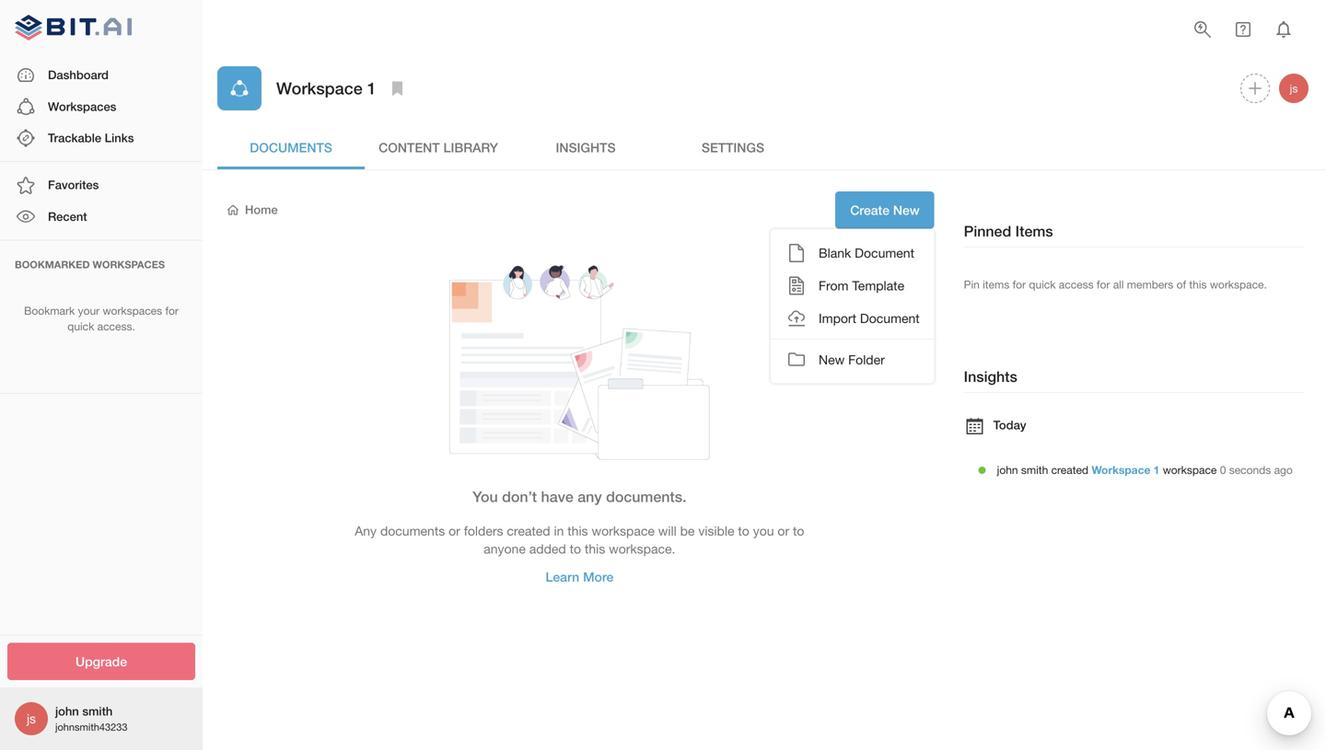 Task type: vqa. For each thing, say whether or not it's contained in the screenshot.
the right the
no



Task type: describe. For each thing, give the bounding box(es) containing it.
1 or from the left
[[449, 524, 460, 539]]

blank document button
[[771, 237, 935, 270]]

items
[[983, 278, 1010, 291]]

import document
[[819, 311, 920, 326]]

visible
[[699, 524, 735, 539]]

settings link
[[660, 125, 807, 170]]

workspaces
[[93, 259, 165, 271]]

added
[[529, 542, 566, 557]]

recent button
[[0, 201, 203, 233]]

any
[[355, 524, 377, 539]]

pin items for quick access for all members of this workspace.
[[964, 278, 1268, 291]]

tab list containing documents
[[217, 125, 1312, 170]]

from template
[[819, 278, 905, 294]]

documents
[[250, 140, 332, 155]]

john for john smith johnsmith43233
[[55, 705, 79, 719]]

2 vertical spatial this
[[585, 542, 605, 557]]

anyone
[[484, 542, 526, 557]]

blank document
[[819, 246, 915, 261]]

all
[[1114, 278, 1124, 291]]

0 horizontal spatial 1
[[367, 78, 377, 98]]

pin
[[964, 278, 980, 291]]

will
[[658, 524, 677, 539]]

bookmarked workspaces
[[15, 259, 165, 271]]

learn more link
[[531, 559, 629, 596]]

in
[[554, 524, 564, 539]]

1 vertical spatial workspace
[[1092, 464, 1151, 477]]

home link
[[225, 202, 278, 219]]

trackable links
[[48, 131, 134, 145]]

workspace 1
[[276, 78, 377, 98]]

from
[[819, 278, 849, 294]]

be
[[680, 524, 695, 539]]

2 horizontal spatial for
[[1097, 278, 1110, 291]]

any
[[578, 488, 602, 506]]

1 horizontal spatial for
[[1013, 278, 1026, 291]]

import
[[819, 311, 857, 326]]

smith for john smith created workspace 1 workspace 0 seconds ago
[[1022, 464, 1049, 477]]

dashboard button
[[0, 60, 203, 91]]

blank
[[819, 246, 852, 261]]

new folder button
[[771, 343, 935, 376]]

upgrade
[[76, 655, 127, 670]]

new folder
[[819, 352, 885, 367]]

settings
[[702, 140, 765, 155]]

new inside button
[[894, 203, 920, 218]]

learn
[[546, 570, 580, 585]]

items
[[1016, 222, 1054, 240]]

workspaces button
[[0, 91, 203, 123]]

0 vertical spatial quick
[[1029, 278, 1056, 291]]

you don't have any documents.
[[473, 488, 687, 506]]

of
[[1177, 278, 1187, 291]]

document for import document
[[860, 311, 920, 326]]

js inside button
[[1290, 82, 1298, 95]]

workspaces
[[103, 305, 162, 317]]

workspace. inside any documents or folders created in this workspace will be visible to you or to anyone added to this workspace.
[[609, 542, 676, 557]]

documents
[[380, 524, 445, 539]]

1 vertical spatial this
[[568, 524, 588, 539]]

today
[[994, 418, 1027, 432]]

your
[[78, 305, 100, 317]]

any documents or folders created in this workspace will be visible to you or to anyone added to this workspace.
[[355, 524, 805, 557]]

more
[[583, 570, 614, 585]]

0 horizontal spatial to
[[570, 542, 581, 557]]

john smith created workspace 1 workspace 0 seconds ago
[[997, 464, 1293, 477]]

content library link
[[365, 125, 512, 170]]

ago
[[1275, 464, 1293, 477]]

1 horizontal spatial to
[[738, 524, 750, 539]]

members
[[1127, 278, 1174, 291]]

2 or from the left
[[778, 524, 790, 539]]

don't
[[502, 488, 537, 506]]

bookmark
[[24, 305, 75, 317]]

trackable links button
[[0, 123, 203, 154]]

quick inside bookmark your workspaces for quick access.
[[67, 320, 94, 333]]

favorites
[[48, 178, 99, 192]]

folders
[[464, 524, 503, 539]]

document for blank document
[[855, 246, 915, 261]]

insights inside insights link
[[556, 140, 616, 155]]

create new button
[[836, 192, 935, 229]]



Task type: locate. For each thing, give the bounding box(es) containing it.
1 vertical spatial 1
[[1154, 464, 1160, 477]]

create
[[851, 203, 890, 218]]

0 horizontal spatial workspace
[[276, 78, 363, 98]]

0 vertical spatial js
[[1290, 82, 1298, 95]]

seconds
[[1230, 464, 1272, 477]]

workspace.
[[1210, 278, 1268, 291], [609, 542, 676, 557]]

0 vertical spatial this
[[1190, 278, 1207, 291]]

0
[[1220, 464, 1227, 477]]

quick left the "access"
[[1029, 278, 1056, 291]]

documents link
[[217, 125, 365, 170]]

document
[[855, 246, 915, 261], [860, 311, 920, 326]]

1 horizontal spatial smith
[[1022, 464, 1049, 477]]

for inside bookmark your workspaces for quick access.
[[165, 305, 179, 317]]

1 horizontal spatial workspace.
[[1210, 278, 1268, 291]]

0 vertical spatial new
[[894, 203, 920, 218]]

or
[[449, 524, 460, 539], [778, 524, 790, 539]]

created
[[1052, 464, 1089, 477], [507, 524, 551, 539]]

new right create
[[894, 203, 920, 218]]

for right items
[[1013, 278, 1026, 291]]

smith
[[1022, 464, 1049, 477], [82, 705, 113, 719]]

to
[[738, 524, 750, 539], [793, 524, 805, 539], [570, 542, 581, 557]]

1 vertical spatial quick
[[67, 320, 94, 333]]

john
[[997, 464, 1019, 477], [55, 705, 79, 719]]

workspace inside any documents or folders created in this workspace will be visible to you or to anyone added to this workspace.
[[592, 524, 655, 539]]

john inside john smith johnsmith43233
[[55, 705, 79, 719]]

for right "workspaces" at the left top of page
[[165, 305, 179, 317]]

created up added at the bottom
[[507, 524, 551, 539]]

1 horizontal spatial quick
[[1029, 278, 1056, 291]]

documents.
[[606, 488, 687, 506]]

1 horizontal spatial john
[[997, 464, 1019, 477]]

smith up johnsmith43233
[[82, 705, 113, 719]]

created inside any documents or folders created in this workspace will be visible to you or to anyone added to this workspace.
[[507, 524, 551, 539]]

links
[[105, 131, 134, 145]]

workspace. down will
[[609, 542, 676, 557]]

created left workspace 1 link
[[1052, 464, 1089, 477]]

quick down your
[[67, 320, 94, 333]]

0 horizontal spatial created
[[507, 524, 551, 539]]

workspaces
[[48, 99, 116, 114]]

for left the all
[[1097, 278, 1110, 291]]

template
[[852, 278, 905, 294]]

new left folder
[[819, 352, 845, 367]]

0 vertical spatial created
[[1052, 464, 1089, 477]]

this right of
[[1190, 278, 1207, 291]]

1 horizontal spatial workspace
[[1163, 464, 1217, 477]]

favorites button
[[0, 170, 203, 201]]

1 vertical spatial js
[[27, 712, 36, 727]]

0 vertical spatial document
[[855, 246, 915, 261]]

smith down the today at the right bottom of the page
[[1022, 464, 1049, 477]]

1 vertical spatial created
[[507, 524, 551, 539]]

0 horizontal spatial workspace.
[[609, 542, 676, 557]]

0 horizontal spatial quick
[[67, 320, 94, 333]]

have
[[541, 488, 574, 506]]

0 horizontal spatial insights
[[556, 140, 616, 155]]

dashboard
[[48, 68, 109, 82]]

1 vertical spatial insights
[[964, 368, 1018, 385]]

2 horizontal spatial to
[[793, 524, 805, 539]]

new
[[894, 203, 920, 218], [819, 352, 845, 367]]

0 vertical spatial workspace
[[276, 78, 363, 98]]

workspace
[[276, 78, 363, 98], [1092, 464, 1151, 477]]

js
[[1290, 82, 1298, 95], [27, 712, 36, 727]]

1 vertical spatial smith
[[82, 705, 113, 719]]

0 vertical spatial john
[[997, 464, 1019, 477]]

insights
[[556, 140, 616, 155], [964, 368, 1018, 385]]

to right you
[[793, 524, 805, 539]]

this
[[1190, 278, 1207, 291], [568, 524, 588, 539], [585, 542, 605, 557]]

you
[[473, 488, 498, 506]]

smith for john smith johnsmith43233
[[82, 705, 113, 719]]

to right added at the bottom
[[570, 542, 581, 557]]

john down the today at the right bottom of the page
[[997, 464, 1019, 477]]

document down template
[[860, 311, 920, 326]]

upgrade button
[[7, 644, 195, 681]]

this up "more" in the bottom of the page
[[585, 542, 605, 557]]

1 horizontal spatial new
[[894, 203, 920, 218]]

1 horizontal spatial insights
[[964, 368, 1018, 385]]

folder
[[849, 352, 885, 367]]

js button
[[1277, 71, 1312, 106]]

0 horizontal spatial for
[[165, 305, 179, 317]]

insights link
[[512, 125, 660, 170]]

bookmarked
[[15, 259, 90, 271]]

0 horizontal spatial smith
[[82, 705, 113, 719]]

workspace. right of
[[1210, 278, 1268, 291]]

you
[[753, 524, 774, 539]]

document up template
[[855, 246, 915, 261]]

john up johnsmith43233
[[55, 705, 79, 719]]

1 vertical spatial workspace
[[592, 524, 655, 539]]

trackable
[[48, 131, 101, 145]]

access
[[1059, 278, 1094, 291]]

pinned
[[964, 222, 1012, 240]]

john smith johnsmith43233
[[55, 705, 128, 734]]

learn more
[[546, 570, 614, 585]]

for
[[1013, 278, 1026, 291], [1097, 278, 1110, 291], [165, 305, 179, 317]]

content library
[[379, 140, 498, 155]]

recent
[[48, 209, 87, 224]]

this right in
[[568, 524, 588, 539]]

0 horizontal spatial new
[[819, 352, 845, 367]]

create new
[[851, 203, 920, 218]]

workspace 1 link
[[1092, 464, 1160, 477]]

workspace
[[1163, 464, 1217, 477], [592, 524, 655, 539]]

or left folders in the bottom of the page
[[449, 524, 460, 539]]

1 vertical spatial document
[[860, 311, 920, 326]]

access.
[[97, 320, 135, 333]]

1 horizontal spatial created
[[1052, 464, 1089, 477]]

0 horizontal spatial or
[[449, 524, 460, 539]]

1 vertical spatial workspace.
[[609, 542, 676, 557]]

quick
[[1029, 278, 1056, 291], [67, 320, 94, 333]]

1 horizontal spatial workspace
[[1092, 464, 1151, 477]]

or right you
[[778, 524, 790, 539]]

import document button
[[771, 302, 935, 335]]

1 horizontal spatial js
[[1290, 82, 1298, 95]]

0 vertical spatial workspace
[[1163, 464, 1217, 477]]

1
[[367, 78, 377, 98], [1154, 464, 1160, 477]]

1 horizontal spatial 1
[[1154, 464, 1160, 477]]

from template button
[[771, 270, 935, 302]]

0 vertical spatial 1
[[367, 78, 377, 98]]

1 left the 0
[[1154, 464, 1160, 477]]

johnsmith43233
[[55, 722, 128, 734]]

to left you
[[738, 524, 750, 539]]

library
[[444, 140, 498, 155]]

1 vertical spatial john
[[55, 705, 79, 719]]

workspace down documents.
[[592, 524, 655, 539]]

1 horizontal spatial or
[[778, 524, 790, 539]]

new inside button
[[819, 352, 845, 367]]

smith inside john smith johnsmith43233
[[82, 705, 113, 719]]

home
[[245, 203, 278, 217]]

0 vertical spatial smith
[[1022, 464, 1049, 477]]

content
[[379, 140, 440, 155]]

1 left bookmark image
[[367, 78, 377, 98]]

0 vertical spatial insights
[[556, 140, 616, 155]]

1 vertical spatial new
[[819, 352, 845, 367]]

0 horizontal spatial workspace
[[592, 524, 655, 539]]

john for john smith created workspace 1 workspace 0 seconds ago
[[997, 464, 1019, 477]]

0 horizontal spatial john
[[55, 705, 79, 719]]

0 horizontal spatial js
[[27, 712, 36, 727]]

bookmark your workspaces for quick access.
[[24, 305, 179, 333]]

bookmark image
[[387, 77, 409, 99]]

workspace left the 0
[[1163, 464, 1217, 477]]

tab list
[[217, 125, 1312, 170]]

pinned items
[[964, 222, 1054, 240]]

0 vertical spatial workspace.
[[1210, 278, 1268, 291]]



